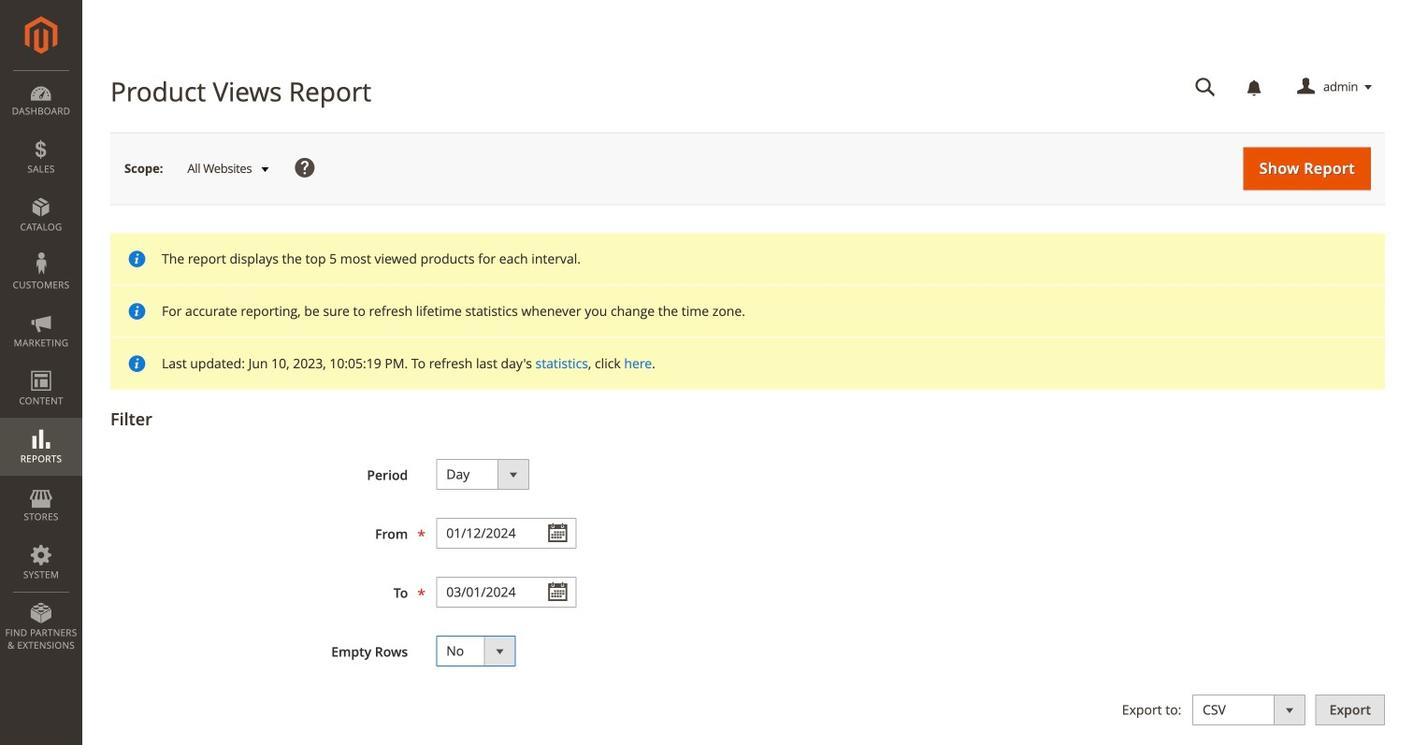 Task type: locate. For each thing, give the bounding box(es) containing it.
None text field
[[436, 518, 576, 549], [436, 577, 576, 608], [436, 518, 576, 549], [436, 577, 576, 608]]

None text field
[[1182, 71, 1229, 104]]

menu bar
[[0, 70, 82, 662]]



Task type: describe. For each thing, give the bounding box(es) containing it.
magento admin panel image
[[25, 16, 58, 54]]



